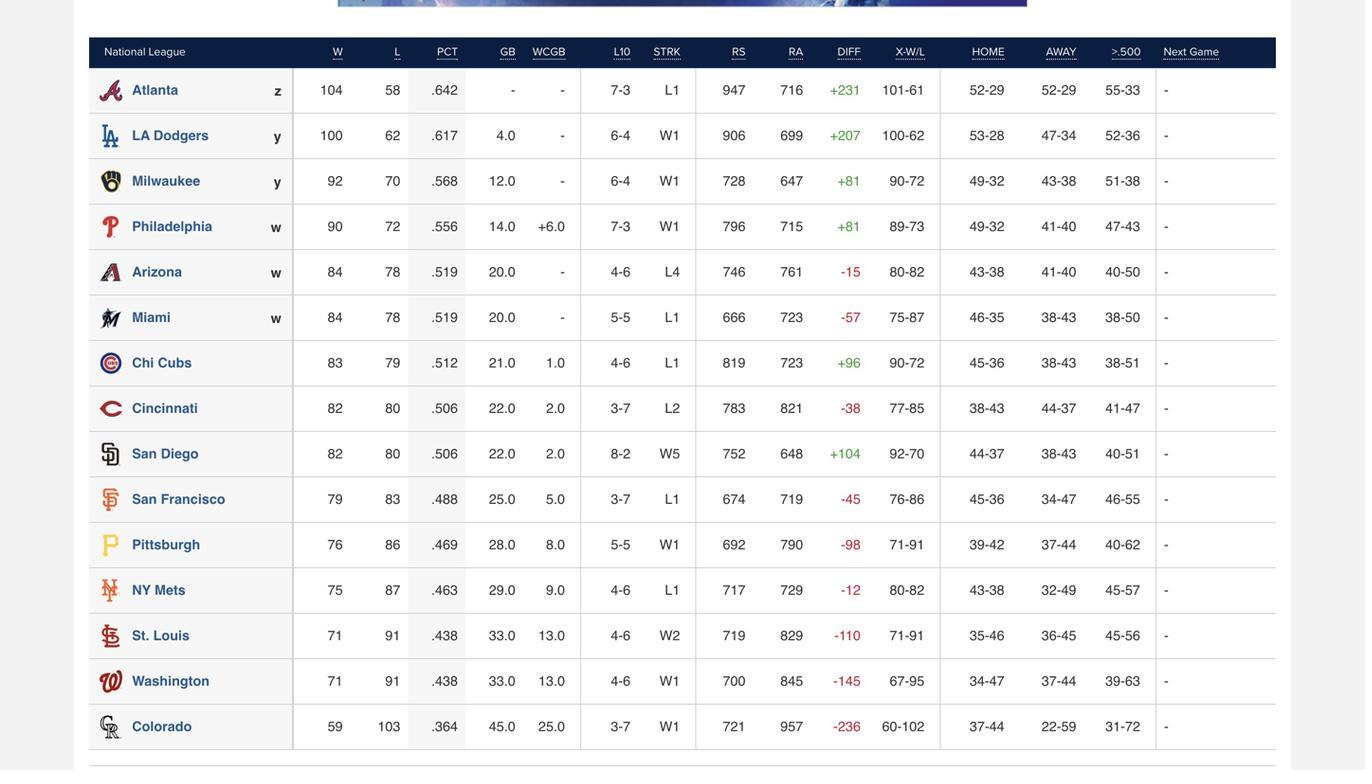 Task type: describe. For each thing, give the bounding box(es) containing it.
- right 4.0
[[560, 128, 565, 144]]

chi
[[132, 356, 154, 371]]

2 vertical spatial 47
[[989, 674, 1005, 690]]

45-57
[[1105, 583, 1140, 599]]

1 vertical spatial 37
[[989, 447, 1005, 462]]

1 vertical spatial 25.0
[[538, 720, 565, 735]]

w for miami
[[271, 311, 281, 327]]

85
[[909, 401, 925, 417]]

- right 63
[[1164, 674, 1169, 690]]

- right the 45-57
[[1164, 583, 1169, 599]]

728
[[723, 174, 746, 189]]

71-91 for 110
[[890, 629, 925, 644]]

6- for 12.0
[[611, 174, 623, 189]]

38- left 38-51
[[1042, 356, 1061, 371]]

100-62
[[882, 128, 925, 144]]

dodgers
[[153, 128, 209, 144]]

0 vertical spatial 25.0
[[489, 492, 515, 508]]

la dodgers image
[[100, 125, 122, 147]]

- up -110 on the right bottom
[[841, 583, 846, 599]]

4-6 for 719
[[611, 629, 631, 644]]

49- for 73
[[970, 219, 989, 235]]

58
[[385, 83, 400, 98]]

- right 38-50
[[1164, 310, 1169, 326]]

ny
[[132, 583, 151, 599]]

40- for 51
[[1105, 447, 1125, 462]]

1 vertical spatial 44-
[[970, 447, 989, 462]]

43- for 32-49
[[970, 583, 989, 599]]

milwaukee image
[[100, 170, 122, 193]]

729
[[780, 583, 803, 599]]

0 vertical spatial 70
[[385, 174, 400, 189]]

1 59 from the left
[[328, 720, 343, 735]]

78 for miami
[[385, 310, 400, 326]]

77-
[[890, 401, 909, 417]]

1 29 from the left
[[989, 83, 1005, 98]]

miami link
[[132, 310, 171, 326]]

advertisement element
[[337, 0, 1028, 7]]

cincinnati image
[[100, 398, 122, 420]]

63
[[1125, 674, 1140, 690]]

20.0 for 5-
[[489, 310, 515, 326]]

51 for 40-
[[1125, 447, 1140, 462]]

71 for st. louis
[[328, 629, 343, 644]]

33.0 for w1
[[489, 674, 515, 690]]

san diego link
[[132, 447, 199, 462]]

51 for 38-
[[1125, 356, 1140, 371]]

45- down 40-62
[[1105, 583, 1125, 599]]

8.0
[[546, 538, 565, 553]]

9.0
[[546, 583, 565, 599]]

38 down '42'
[[989, 583, 1005, 599]]

699
[[780, 128, 803, 144]]

236
[[838, 720, 861, 735]]

47- for 34
[[1042, 128, 1061, 144]]

46-55
[[1105, 492, 1140, 508]]

2 vertical spatial 41-
[[1105, 401, 1125, 417]]

- right 51-38
[[1164, 174, 1169, 189]]

53-28
[[970, 128, 1005, 144]]

ny mets
[[132, 583, 186, 599]]

.364
[[431, 720, 458, 735]]

13.0 for w2
[[538, 629, 565, 644]]

38- right 85
[[970, 401, 989, 417]]

45 for 36-
[[1061, 629, 1077, 644]]

92-
[[890, 447, 909, 462]]

674
[[723, 492, 746, 508]]

ny mets image
[[100, 580, 122, 602]]

43-38 for 41-
[[970, 265, 1005, 280]]

-110
[[834, 629, 861, 644]]

san diego image
[[100, 443, 122, 466]]

2 horizontal spatial 52-
[[1105, 128, 1125, 144]]

51-
[[1105, 174, 1125, 189]]

40 for 40-50
[[1061, 265, 1077, 280]]

2 59 from the left
[[1061, 720, 1077, 735]]

101-
[[882, 83, 909, 98]]

38 down +96
[[846, 401, 861, 417]]

- up +96
[[841, 310, 846, 326]]

- up -57
[[841, 265, 846, 280]]

38- down 38-50
[[1105, 356, 1125, 371]]

716
[[780, 83, 803, 98]]

38- right 35
[[1042, 310, 1061, 326]]

0 vertical spatial 83
[[328, 356, 343, 371]]

.519 for 5-5
[[431, 310, 458, 326]]

1 horizontal spatial 44-
[[1042, 401, 1061, 417]]

56
[[1125, 629, 1140, 644]]

0 horizontal spatial 62
[[385, 128, 400, 144]]

chi cubs
[[132, 356, 192, 371]]

715
[[780, 219, 803, 235]]

98
[[846, 538, 861, 553]]

.506 for 8-2
[[431, 447, 458, 462]]

40-50
[[1105, 265, 1140, 280]]

80-82 for 12
[[890, 583, 925, 599]]

cincinnati
[[132, 401, 198, 417]]

0 vertical spatial 43-
[[1042, 174, 1061, 189]]

39-63
[[1105, 674, 1140, 690]]

5-5 for l1
[[611, 310, 631, 326]]

57 for 45-
[[1125, 583, 1140, 599]]

next
[[1164, 45, 1187, 59]]

5- for w1
[[611, 538, 623, 553]]

- down "-45" at the right bottom
[[841, 538, 846, 553]]

1 vertical spatial 79
[[328, 492, 343, 508]]

90
[[328, 219, 343, 235]]

- right 40-62
[[1164, 538, 1169, 553]]

38-43 right 85
[[970, 401, 1005, 417]]

- up 1.0
[[560, 310, 565, 326]]

45- up 39-42
[[970, 492, 989, 508]]

2 vertical spatial 37-44
[[970, 720, 1005, 735]]

72 left .556
[[385, 219, 400, 235]]

57 for -
[[846, 310, 861, 326]]

l1 for 674
[[665, 492, 680, 508]]

1 horizontal spatial 52-
[[1042, 83, 1061, 98]]

la dodgers
[[132, 128, 209, 144]]

42
[[989, 538, 1005, 553]]

l1 for 717
[[665, 583, 680, 599]]

6-4 for 728
[[611, 174, 631, 189]]

- right 47-43
[[1164, 219, 1169, 235]]

y for 100
[[274, 129, 281, 145]]

-145
[[833, 674, 861, 690]]

73
[[909, 219, 925, 235]]

43-38 for 32-
[[970, 583, 1005, 599]]

0 vertical spatial 36
[[1125, 128, 1140, 144]]

6-4 for 906
[[611, 128, 631, 144]]

away
[[1046, 45, 1077, 59]]

- down wcgb
[[560, 83, 565, 98]]

45-56
[[1105, 629, 1140, 644]]

arizona image
[[100, 261, 122, 284]]

38 down 34
[[1061, 174, 1077, 189]]

45- down 46-35
[[970, 356, 989, 371]]

1 horizontal spatial 70
[[909, 447, 925, 462]]

947
[[723, 83, 746, 98]]

6 for 819
[[623, 356, 631, 371]]

692
[[723, 538, 746, 553]]

61
[[909, 83, 925, 98]]

101-61
[[882, 83, 925, 98]]

- right 957
[[833, 720, 838, 735]]

rs
[[732, 45, 746, 59]]

29.0
[[489, 583, 515, 599]]

.438 for w1
[[431, 674, 458, 690]]

z
[[275, 83, 281, 99]]

46
[[989, 629, 1005, 644]]

pittsburgh link
[[132, 538, 200, 553]]

666
[[723, 310, 746, 326]]

36 for 38-43
[[989, 356, 1005, 371]]

chi cubs image
[[100, 352, 122, 375]]

55
[[1125, 492, 1140, 508]]

6- for 4.0
[[611, 128, 623, 144]]

w2
[[660, 629, 680, 644]]

95
[[909, 674, 925, 690]]

8-
[[611, 447, 623, 462]]

38- left 40-51 on the bottom right
[[1042, 447, 1061, 462]]

- up +104
[[841, 401, 846, 417]]

43 for 38-50
[[1061, 310, 1077, 326]]

san for san diego
[[132, 447, 157, 462]]

40 for 47-43
[[1061, 219, 1077, 235]]

41- for 43-38
[[1042, 265, 1061, 280]]

- down gb
[[511, 83, 515, 98]]

0 vertical spatial 47
[[1125, 401, 1140, 417]]

2 vertical spatial 44
[[989, 720, 1005, 735]]

cincinnati link
[[132, 401, 198, 417]]

46- for 55
[[1105, 492, 1125, 508]]

- right 33
[[1164, 83, 1169, 98]]

philadelphia link
[[132, 219, 212, 235]]

- right 31-72
[[1164, 720, 1169, 735]]

0 vertical spatial 79
[[385, 356, 400, 371]]

721
[[723, 720, 746, 735]]

2 vertical spatial 37-
[[970, 720, 989, 735]]

1.0
[[546, 356, 565, 371]]

821
[[780, 401, 803, 417]]

700
[[723, 674, 746, 690]]

67-95
[[890, 674, 925, 690]]

761
[[780, 265, 803, 280]]

w1 for 906
[[660, 128, 680, 144]]

77-85
[[890, 401, 925, 417]]

49
[[1061, 583, 1077, 599]]

- up "+6.0" at the left
[[560, 174, 565, 189]]

1 52-29 from the left
[[970, 83, 1005, 98]]

3 for w1
[[623, 219, 631, 235]]

- down +104
[[841, 492, 846, 508]]

+81 for 90-72
[[838, 174, 861, 189]]

wcgb
[[533, 45, 565, 59]]

miami image
[[100, 307, 122, 329]]

- right 55
[[1164, 492, 1169, 508]]

45- up the 39-63
[[1105, 629, 1125, 644]]

- right 41-47
[[1164, 401, 1169, 417]]

-57
[[841, 310, 861, 326]]

51-38
[[1105, 174, 1140, 189]]

71- for 98
[[890, 538, 909, 553]]

845
[[780, 674, 803, 690]]

cubs
[[158, 356, 192, 371]]

atlanta link
[[132, 83, 178, 98]]

w1 for 721
[[660, 720, 680, 735]]

.506 for 3-7
[[431, 401, 458, 417]]

-98
[[841, 538, 861, 553]]

2.0 for 3-
[[546, 401, 565, 417]]

7-3 for w1
[[611, 219, 631, 235]]

41-40 for 40-
[[1042, 265, 1077, 280]]

2 29 from the left
[[1061, 83, 1077, 98]]

41- for 49-32
[[1042, 219, 1061, 235]]

40- for 62
[[1105, 538, 1125, 553]]

- right 40-50
[[1164, 265, 1169, 280]]

80- for 12
[[890, 583, 909, 599]]

90-72 for +81
[[890, 174, 925, 189]]

0 vertical spatial 719
[[780, 492, 803, 508]]

4-6 for 717
[[611, 583, 631, 599]]

7- for l1
[[611, 83, 623, 98]]

1 horizontal spatial 34-
[[1042, 492, 1061, 508]]

72 up 85
[[909, 356, 925, 371]]

francisco
[[161, 492, 225, 508]]

43 right 85
[[989, 401, 1005, 417]]

37-44 for 40-
[[1042, 538, 1077, 553]]

- right the 845
[[833, 674, 838, 690]]

22.0 for 3-
[[489, 401, 515, 417]]

35-46
[[970, 629, 1005, 644]]

28.0
[[489, 538, 515, 553]]

st. louis image
[[100, 625, 122, 648]]

- down "+6.0" at the left
[[560, 265, 565, 280]]

3- for l1
[[611, 492, 623, 508]]

arizona
[[132, 265, 182, 280]]

5 for w1
[[623, 538, 631, 553]]

st. louis link
[[132, 629, 190, 644]]

47-43
[[1105, 219, 1140, 235]]

40- for 50
[[1105, 265, 1125, 280]]

37-44 for 39-
[[1042, 674, 1077, 690]]

43 up 40-50
[[1125, 219, 1140, 235]]

62 for 100-62
[[909, 128, 925, 144]]

0 horizontal spatial 44-37
[[970, 447, 1005, 462]]

st. louis
[[132, 629, 190, 644]]

7 for l1
[[623, 492, 631, 508]]

2 52-29 from the left
[[1042, 83, 1077, 98]]

6 for 719
[[623, 629, 631, 644]]

- right 38-51
[[1164, 356, 1169, 371]]

35-
[[970, 629, 989, 644]]

34
[[1061, 128, 1077, 144]]

- right 40-51 on the bottom right
[[1164, 447, 1169, 462]]

38 up 35
[[989, 265, 1005, 280]]

1 vertical spatial 86
[[385, 538, 400, 553]]

l1 for 819
[[665, 356, 680, 371]]

38 down 52-36
[[1125, 174, 1140, 189]]

38- up 38-51
[[1105, 310, 1125, 326]]

4 for 728
[[623, 174, 631, 189]]

1 vertical spatial 34-
[[970, 674, 989, 690]]

1 horizontal spatial 34-47
[[1042, 492, 1077, 508]]

louis
[[153, 629, 190, 644]]



Task type: locate. For each thing, give the bounding box(es) containing it.
san francisco image
[[100, 489, 122, 511]]

2 71- from the top
[[890, 629, 909, 644]]

2.0 up 5.0
[[546, 447, 565, 462]]

0 vertical spatial 71
[[328, 629, 343, 644]]

2 45-36 from the top
[[970, 492, 1005, 508]]

1 5- from the top
[[611, 310, 623, 326]]

san
[[132, 447, 157, 462], [132, 492, 157, 508]]

0 horizontal spatial 37
[[989, 447, 1005, 462]]

7- down the l10
[[611, 83, 623, 98]]

22.0
[[489, 401, 515, 417], [489, 447, 515, 462]]

- right 56
[[1164, 629, 1169, 644]]

44-37 right 92-70
[[970, 447, 1005, 462]]

1 horizontal spatial 62
[[909, 128, 925, 144]]

+81 up -15
[[838, 219, 861, 235]]

76
[[328, 538, 343, 553]]

+81 for 89-73
[[838, 219, 861, 235]]

4 for 906
[[623, 128, 631, 144]]

2 l1 from the top
[[665, 310, 680, 326]]

45.0
[[489, 720, 515, 735]]

0 horizontal spatial 44-
[[970, 447, 989, 462]]

49-32 for 43-38
[[970, 174, 1005, 189]]

37- for 34-47
[[1042, 674, 1061, 690]]

32-49
[[1042, 583, 1077, 599]]

1 22.0 from the top
[[489, 401, 515, 417]]

52-
[[970, 83, 989, 98], [1042, 83, 1061, 98], [1105, 128, 1125, 144]]

36 down 33
[[1125, 128, 1140, 144]]

5
[[623, 310, 631, 326], [623, 538, 631, 553]]

57 down "15"
[[846, 310, 861, 326]]

52-29 down away
[[1042, 83, 1077, 98]]

41- up 40-51 on the bottom right
[[1105, 401, 1125, 417]]

43
[[1125, 219, 1140, 235], [1061, 310, 1077, 326], [1061, 356, 1077, 371], [989, 401, 1005, 417], [1061, 447, 1077, 462]]

2 20.0 from the top
[[489, 310, 515, 326]]

1 5-5 from the top
[[611, 310, 631, 326]]

2 5 from the top
[[623, 538, 631, 553]]

arizona link
[[132, 265, 182, 280]]

103
[[378, 720, 400, 735]]

2 80-82 from the top
[[890, 583, 925, 599]]

0 horizontal spatial 34-47
[[970, 674, 1005, 690]]

39- for 63
[[1105, 674, 1125, 690]]

4- for 700
[[611, 674, 623, 690]]

4 w1 from the top
[[660, 538, 680, 553]]

2 32 from the top
[[989, 219, 1005, 235]]

43- for 41-40
[[970, 265, 989, 280]]

43 for 38-51
[[1061, 356, 1077, 371]]

43 left 38-50
[[1061, 310, 1077, 326]]

71-
[[890, 538, 909, 553], [890, 629, 909, 644]]

43- up 46-35
[[970, 265, 989, 280]]

71- for 110
[[890, 629, 909, 644]]

.463
[[431, 583, 458, 599]]

47- down 51-
[[1105, 219, 1125, 235]]

70
[[385, 174, 400, 189], [909, 447, 925, 462]]

0 vertical spatial 33.0
[[489, 629, 515, 644]]

2 2.0 from the top
[[546, 447, 565, 462]]

1 w1 from the top
[[660, 128, 680, 144]]

3 l1 from the top
[[665, 356, 680, 371]]

1 w from the top
[[271, 220, 281, 236]]

78 for arizona
[[385, 265, 400, 280]]

y for 92
[[274, 174, 281, 190]]

0 vertical spatial 51
[[1125, 356, 1140, 371]]

3- for l2
[[611, 401, 623, 417]]

5 for l1
[[623, 310, 631, 326]]

1 vertical spatial 41-
[[1042, 265, 1061, 280]]

1 vertical spatial 47-
[[1105, 219, 1125, 235]]

41-40 left 40-50
[[1042, 265, 1077, 280]]

2 6- from the top
[[611, 174, 623, 189]]

2 vertical spatial 43-
[[970, 583, 989, 599]]

1 vertical spatial 40-
[[1105, 447, 1125, 462]]

2 .506 from the top
[[431, 447, 458, 462]]

1 vertical spatial 22.0
[[489, 447, 515, 462]]

75
[[328, 583, 343, 599]]

44-37
[[1042, 401, 1077, 417], [970, 447, 1005, 462]]

colorado image
[[100, 716, 122, 739]]

0 vertical spatial 3-
[[611, 401, 623, 417]]

1 y from the top
[[274, 129, 281, 145]]

.519 for 4-6
[[431, 265, 458, 280]]

1 horizontal spatial 44-37
[[1042, 401, 1077, 417]]

2 84 from the top
[[328, 310, 343, 326]]

.519 up .512
[[431, 310, 458, 326]]

1 vertical spatial 44-37
[[970, 447, 1005, 462]]

37- right 102
[[970, 720, 989, 735]]

84 for arizona
[[328, 265, 343, 280]]

0 vertical spatial 40
[[1061, 219, 1077, 235]]

80-82 for 15
[[890, 265, 925, 280]]

52- down home
[[970, 83, 989, 98]]

2 3 from the top
[[623, 219, 631, 235]]

2 50 from the top
[[1125, 310, 1140, 326]]

5-5 for w1
[[611, 538, 631, 553]]

0 horizontal spatial 83
[[328, 356, 343, 371]]

0 vertical spatial 5
[[623, 310, 631, 326]]

2 5-5 from the top
[[611, 538, 631, 553]]

723 for 666
[[780, 310, 803, 326]]

37
[[1061, 401, 1077, 417], [989, 447, 1005, 462]]

41- left 47-43
[[1042, 219, 1061, 235]]

80-82 down 89-73 in the right of the page
[[890, 265, 925, 280]]

1 20.0 from the top
[[489, 265, 515, 280]]

w1 for 796
[[660, 219, 680, 235]]

36-45
[[1042, 629, 1077, 644]]

1 vertical spatial 71-91
[[890, 629, 925, 644]]

59 left "31-"
[[1061, 720, 1077, 735]]

x-w/l
[[896, 45, 925, 59]]

38-43 left 38-51
[[1042, 356, 1077, 371]]

80 for san diego
[[385, 447, 400, 462]]

1 vertical spatial 41-40
[[1042, 265, 1077, 280]]

1 51 from the top
[[1125, 356, 1140, 371]]

0 vertical spatial 6-4
[[611, 128, 631, 144]]

51 up 55
[[1125, 447, 1140, 462]]

40- down 47-43
[[1105, 265, 1125, 280]]

31-
[[1105, 720, 1125, 735]]

37- down 36- at right bottom
[[1042, 674, 1061, 690]]

0 vertical spatial 86
[[909, 492, 925, 508]]

0 vertical spatial y
[[274, 129, 281, 145]]

5 6 from the top
[[623, 674, 631, 690]]

7-3 down the l10
[[611, 83, 631, 98]]

0 vertical spatial 7
[[623, 401, 631, 417]]

2.0
[[546, 401, 565, 417], [546, 447, 565, 462]]

2 5- from the top
[[611, 538, 623, 553]]

1 vertical spatial 20.0
[[489, 310, 515, 326]]

46- down 40-51 on the bottom right
[[1105, 492, 1125, 508]]

719 down 648
[[780, 492, 803, 508]]

87 right -57
[[909, 310, 925, 326]]

91
[[909, 538, 925, 553], [385, 629, 400, 644], [909, 629, 925, 644], [385, 674, 400, 690]]

4 4- from the top
[[611, 629, 623, 644]]

62 for 40-62
[[1125, 538, 1140, 553]]

3 40- from the top
[[1105, 538, 1125, 553]]

1 4- from the top
[[611, 265, 623, 280]]

1 vertical spatial 7
[[623, 492, 631, 508]]

20.0 down 14.0
[[489, 265, 515, 280]]

4-6 for 700
[[611, 674, 631, 690]]

san right san francisco icon on the left bottom of the page
[[132, 492, 157, 508]]

37 left 41-47
[[1061, 401, 1077, 417]]

+6.0
[[538, 219, 565, 235]]

1 3-7 from the top
[[611, 401, 631, 417]]

32 for 41-
[[989, 219, 1005, 235]]

90-72
[[890, 174, 925, 189], [890, 356, 925, 371]]

0 vertical spatial 80-82
[[890, 265, 925, 280]]

39-
[[970, 538, 989, 553], [1105, 674, 1125, 690]]

1 vertical spatial y
[[274, 174, 281, 190]]

.506
[[431, 401, 458, 417], [431, 447, 458, 462]]

+81 down +207 at the top of page
[[838, 174, 861, 189]]

90- for +81
[[890, 174, 909, 189]]

40 left 47-43
[[1061, 219, 1077, 235]]

35
[[989, 310, 1005, 326]]

1 horizontal spatial 83
[[385, 492, 400, 508]]

0 vertical spatial 41-40
[[1042, 219, 1077, 235]]

723
[[780, 310, 803, 326], [780, 356, 803, 371]]

49- right '73'
[[970, 219, 989, 235]]

1 vertical spatial 80-82
[[890, 583, 925, 599]]

1 5 from the top
[[623, 310, 631, 326]]

1 80- from the top
[[890, 265, 909, 280]]

0 vertical spatial 44-37
[[1042, 401, 1077, 417]]

1 80-82 from the top
[[890, 265, 925, 280]]

8-2
[[611, 447, 631, 462]]

40-62
[[1105, 538, 1140, 553]]

1 san from the top
[[132, 447, 157, 462]]

4-6
[[611, 265, 631, 280], [611, 356, 631, 371], [611, 583, 631, 599], [611, 629, 631, 644], [611, 674, 631, 690]]

4-6 for 746
[[611, 265, 631, 280]]

0 vertical spatial 45
[[846, 492, 861, 508]]

1 vertical spatial 80
[[385, 447, 400, 462]]

2 +81 from the top
[[838, 219, 861, 235]]

87 left .463 on the left
[[385, 583, 400, 599]]

44 for 39-63
[[1061, 674, 1077, 690]]

1 6 from the top
[[623, 265, 631, 280]]

49-32 for 41-40
[[970, 219, 1005, 235]]

4 6 from the top
[[623, 629, 631, 644]]

0 vertical spatial 22.0
[[489, 401, 515, 417]]

84
[[328, 265, 343, 280], [328, 310, 343, 326]]

1 +81 from the top
[[838, 174, 861, 189]]

6 for 717
[[623, 583, 631, 599]]

1 6-4 from the top
[[611, 128, 631, 144]]

2 6-4 from the top
[[611, 174, 631, 189]]

32-
[[1042, 583, 1061, 599]]

38-43 left 40-51 on the bottom right
[[1042, 447, 1077, 462]]

1 vertical spatial 49-
[[970, 219, 989, 235]]

0 vertical spatial 80-
[[890, 265, 909, 280]]

43- down 47-34
[[1042, 174, 1061, 189]]

w
[[271, 220, 281, 236], [271, 265, 281, 281], [271, 311, 281, 327]]

3 4- from the top
[[611, 583, 623, 599]]

50 for 38-
[[1125, 310, 1140, 326]]

52- down away
[[1042, 83, 1061, 98]]

46-
[[970, 310, 989, 326], [1105, 492, 1125, 508]]

game
[[1189, 45, 1219, 59]]

79 up 76 on the bottom
[[328, 492, 343, 508]]

0 horizontal spatial 59
[[328, 720, 343, 735]]

90-72 for +96
[[890, 356, 925, 371]]

79
[[385, 356, 400, 371], [328, 492, 343, 508]]

1 7- from the top
[[611, 83, 623, 98]]

2 4- from the top
[[611, 356, 623, 371]]

45 down 49 on the bottom of the page
[[1061, 629, 1077, 644]]

37-44 left 22-
[[970, 720, 1005, 735]]

1 41-40 from the top
[[1042, 219, 1077, 235]]

1 .519 from the top
[[431, 265, 458, 280]]

- right 52-36
[[1164, 128, 1169, 144]]

44 for 40-62
[[1061, 538, 1077, 553]]

1 horizontal spatial 29
[[1061, 83, 1077, 98]]

1 vertical spatial 49-32
[[970, 219, 1005, 235]]

1 3- from the top
[[611, 401, 623, 417]]

3 6 from the top
[[623, 583, 631, 599]]

w
[[333, 45, 343, 59]]

52-29 down home
[[970, 83, 1005, 98]]

3-7
[[611, 401, 631, 417], [611, 492, 631, 508], [611, 720, 631, 735]]

w1
[[660, 128, 680, 144], [660, 174, 680, 189], [660, 219, 680, 235], [660, 538, 680, 553], [660, 674, 680, 690], [660, 720, 680, 735]]

w/l
[[906, 45, 925, 59]]

2 51 from the top
[[1125, 447, 1140, 462]]

2 7 from the top
[[623, 492, 631, 508]]

2 22.0 from the top
[[489, 447, 515, 462]]

752
[[723, 447, 746, 462]]

4
[[623, 128, 631, 144], [623, 174, 631, 189]]

43 left 40-51 on the bottom right
[[1061, 447, 1077, 462]]

2 40 from the top
[[1061, 265, 1077, 280]]

52- down 55-
[[1105, 128, 1125, 144]]

76-86
[[890, 492, 925, 508]]

37- for 39-42
[[1042, 538, 1061, 553]]

7-3 for l1
[[611, 83, 631, 98]]

34- down 35-
[[970, 674, 989, 690]]

86 down 92-70
[[909, 492, 925, 508]]

ny mets link
[[132, 583, 186, 599]]

l1 down w5
[[665, 492, 680, 508]]

20.0 for 4-
[[489, 265, 515, 280]]

2 723 from the top
[[780, 356, 803, 371]]

0 horizontal spatial 70
[[385, 174, 400, 189]]

43- up 35-
[[970, 583, 989, 599]]

l10
[[614, 45, 631, 59]]

0 horizontal spatial 25.0
[[489, 492, 515, 508]]

atlanta
[[132, 83, 178, 98]]

0 vertical spatial 43-38
[[1042, 174, 1077, 189]]

5.0
[[546, 492, 565, 508]]

723 up 821 on the bottom
[[780, 356, 803, 371]]

4- for 719
[[611, 629, 623, 644]]

75-87
[[890, 310, 925, 326]]

0 horizontal spatial 52-
[[970, 83, 989, 98]]

44-37 left 41-47
[[1042, 401, 1077, 417]]

1 vertical spatial 4
[[623, 174, 631, 189]]

1 80 from the top
[[385, 401, 400, 417]]

3
[[623, 83, 631, 98], [623, 219, 631, 235]]

0 vertical spatial 3-7
[[611, 401, 631, 417]]

45
[[846, 492, 861, 508], [1061, 629, 1077, 644]]

0 vertical spatial 5-
[[611, 310, 623, 326]]

0 vertical spatial .438
[[431, 629, 458, 644]]

36-
[[1042, 629, 1061, 644]]

philadelphia image
[[100, 216, 122, 238]]

1 40- from the top
[[1105, 265, 1125, 280]]

0 horizontal spatial 45
[[846, 492, 861, 508]]

3 3- from the top
[[611, 720, 623, 735]]

1 723 from the top
[[780, 310, 803, 326]]

2 y from the top
[[274, 174, 281, 190]]

37-44
[[1042, 538, 1077, 553], [1042, 674, 1077, 690], [970, 720, 1005, 735]]

0 vertical spatial 47-
[[1042, 128, 1061, 144]]

w1 left 692
[[660, 538, 680, 553]]

3 4-6 from the top
[[611, 583, 631, 599]]

1 4-6 from the top
[[611, 265, 631, 280]]

7- for w1
[[611, 219, 623, 235]]

71-91 for 98
[[890, 538, 925, 553]]

2 horizontal spatial 62
[[1125, 538, 1140, 553]]

diff
[[838, 45, 861, 59]]

1 71 from the top
[[328, 629, 343, 644]]

36 up '42'
[[989, 492, 1005, 508]]

3-7 for w1
[[611, 720, 631, 735]]

1 45-36 from the top
[[970, 356, 1005, 371]]

1 vertical spatial 5-
[[611, 538, 623, 553]]

71-91
[[890, 538, 925, 553], [890, 629, 925, 644]]

1 7 from the top
[[623, 401, 631, 417]]

67-
[[890, 674, 909, 690]]

x-
[[896, 45, 906, 59]]

43 for 40-51
[[1061, 447, 1077, 462]]

1 vertical spatial 87
[[385, 583, 400, 599]]

0 vertical spatial 5-5
[[611, 310, 631, 326]]

- right "829"
[[834, 629, 839, 644]]

71 for washington
[[328, 674, 343, 690]]

1 78 from the top
[[385, 265, 400, 280]]

0 vertical spatial w
[[271, 220, 281, 236]]

41-40 left 47-43
[[1042, 219, 1077, 235]]

1 vertical spatial 78
[[385, 310, 400, 326]]

0 vertical spatial 44-
[[1042, 401, 1061, 417]]

5 l1 from the top
[[665, 583, 680, 599]]

47 up 40-51 on the bottom right
[[1125, 401, 1140, 417]]

.556
[[431, 219, 458, 235]]

1 40 from the top
[[1061, 219, 1077, 235]]

gb
[[500, 45, 515, 59]]

49-
[[970, 174, 989, 189], [970, 219, 989, 235]]

4-6 for 819
[[611, 356, 631, 371]]

5 w1 from the top
[[660, 674, 680, 690]]

1 .506 from the top
[[431, 401, 458, 417]]

2 vertical spatial 40-
[[1105, 538, 1125, 553]]

20.0 up 21.0
[[489, 310, 515, 326]]

pittsburgh image
[[100, 534, 122, 557]]

41-40 for 47-
[[1042, 219, 1077, 235]]

1 l1 from the top
[[665, 83, 680, 98]]

0 horizontal spatial 34-
[[970, 674, 989, 690]]

1 vertical spatial 47
[[1061, 492, 1077, 508]]

39- for 42
[[970, 538, 989, 553]]

2 49- from the top
[[970, 219, 989, 235]]

4- for 819
[[611, 356, 623, 371]]

colorado
[[132, 720, 192, 735]]

0 vertical spatial 50
[[1125, 265, 1140, 280]]

2 41-40 from the top
[[1042, 265, 1077, 280]]

1 vertical spatial 2.0
[[546, 447, 565, 462]]

41-47
[[1105, 401, 1140, 417]]

79 left .512
[[385, 356, 400, 371]]

15
[[846, 265, 861, 280]]

5-5
[[611, 310, 631, 326], [611, 538, 631, 553]]

1 vertical spatial +81
[[838, 219, 861, 235]]

l1 for 666
[[665, 310, 680, 326]]

31-72
[[1105, 720, 1140, 735]]

1 84 from the top
[[328, 265, 343, 280]]

1 vertical spatial .438
[[431, 674, 458, 690]]

milwaukee
[[132, 174, 200, 189]]

43-
[[1042, 174, 1061, 189], [970, 265, 989, 280], [970, 583, 989, 599]]

829
[[780, 629, 803, 644]]

6 w1 from the top
[[660, 720, 680, 735]]

0 vertical spatial .506
[[431, 401, 458, 417]]

2 4-6 from the top
[[611, 356, 631, 371]]

648
[[780, 447, 803, 462]]

1 horizontal spatial 79
[[385, 356, 400, 371]]

1 6- from the top
[[611, 128, 623, 144]]

0 vertical spatial 7-3
[[611, 83, 631, 98]]

55-
[[1105, 83, 1125, 98]]

38-43 for 37
[[1042, 447, 1077, 462]]

0 vertical spatial 4
[[623, 128, 631, 144]]

5 4- from the top
[[611, 674, 623, 690]]

38-43 for 35
[[1042, 310, 1077, 326]]

46- for 35
[[970, 310, 989, 326]]

72 up '73'
[[909, 174, 925, 189]]

washington link
[[132, 674, 210, 690]]

0 horizontal spatial 46-
[[970, 310, 989, 326]]

w1 for 700
[[660, 674, 680, 690]]

3- for w1
[[611, 720, 623, 735]]

0 vertical spatial 32
[[989, 174, 1005, 189]]

.438 for w2
[[431, 629, 458, 644]]

0 vertical spatial 90-
[[890, 174, 909, 189]]

3 w from the top
[[271, 311, 281, 327]]

92-70
[[890, 447, 925, 462]]

2 w1 from the top
[[660, 174, 680, 189]]

0 vertical spatial 6-
[[611, 128, 623, 144]]

0 horizontal spatial 87
[[385, 583, 400, 599]]

w for arizona
[[271, 265, 281, 281]]

71-91 up 67-95
[[890, 629, 925, 644]]

723 for 819
[[780, 356, 803, 371]]

w5
[[660, 447, 680, 462]]

14.0
[[489, 219, 515, 235]]

1 90- from the top
[[890, 174, 909, 189]]

45-36 down 46-35
[[970, 356, 1005, 371]]

2 13.0 from the top
[[538, 674, 565, 690]]

72 down 63
[[1125, 720, 1140, 735]]

1 vertical spatial 719
[[723, 629, 746, 644]]

7 for l2
[[623, 401, 631, 417]]

71- up 67-
[[890, 629, 909, 644]]

43 left 38-51
[[1061, 356, 1077, 371]]

0 vertical spatial 41-
[[1042, 219, 1061, 235]]

0 vertical spatial 37
[[1061, 401, 1077, 417]]

0 horizontal spatial 52-29
[[970, 83, 1005, 98]]

washington
[[132, 674, 210, 690]]

4 l1 from the top
[[665, 492, 680, 508]]

l1 down strk on the left top
[[665, 83, 680, 98]]

2 .438 from the top
[[431, 674, 458, 690]]

80-82 right 12
[[890, 583, 925, 599]]

3 7 from the top
[[623, 720, 631, 735]]

89-73
[[890, 219, 925, 235]]

1 horizontal spatial 45
[[1061, 629, 1077, 644]]

2 71-91 from the top
[[890, 629, 925, 644]]

1 horizontal spatial 46-
[[1105, 492, 1125, 508]]

1 33.0 from the top
[[489, 629, 515, 644]]

29 down away
[[1061, 83, 1077, 98]]

49- down 53- on the top of page
[[970, 174, 989, 189]]

l1 for 947
[[665, 83, 680, 98]]

5- for l1
[[611, 310, 623, 326]]

47- right 28
[[1042, 128, 1061, 144]]

13.0
[[538, 629, 565, 644], [538, 674, 565, 690]]

37-44 up 22-59 at the right
[[1042, 674, 1077, 690]]

86
[[909, 492, 925, 508], [385, 538, 400, 553]]

1 3 from the top
[[623, 83, 631, 98]]

.506 down .512
[[431, 401, 458, 417]]

1 vertical spatial 3-
[[611, 492, 623, 508]]

2 33.0 from the top
[[489, 674, 515, 690]]

45-36 up 39-42
[[970, 492, 1005, 508]]

atlanta image
[[100, 79, 122, 102]]

2.0 for 8-
[[546, 447, 565, 462]]

40 left 40-50
[[1061, 265, 1077, 280]]

1 vertical spatial 84
[[328, 310, 343, 326]]

41-
[[1042, 219, 1061, 235], [1042, 265, 1061, 280], [1105, 401, 1125, 417]]

2 san from the top
[[132, 492, 157, 508]]

l1 down "l4"
[[665, 310, 680, 326]]

chi cubs link
[[132, 356, 192, 371]]

2 78 from the top
[[385, 310, 400, 326]]

34- left 46-55
[[1042, 492, 1061, 508]]

3-7 for l1
[[611, 492, 631, 508]]

0 vertical spatial 87
[[909, 310, 925, 326]]

32 down 28
[[989, 174, 1005, 189]]

70 down 85
[[909, 447, 925, 462]]

49-32 down 53-28
[[970, 174, 1005, 189]]

746
[[723, 265, 746, 280]]

783
[[723, 401, 746, 417]]

3 down the l10
[[623, 83, 631, 98]]

san right the san diego image
[[132, 447, 157, 462]]

1 horizontal spatial 59
[[1061, 720, 1077, 735]]

2 90- from the top
[[890, 356, 909, 371]]

7 for w1
[[623, 720, 631, 735]]

0 vertical spatial 7-
[[611, 83, 623, 98]]

washington image
[[100, 671, 122, 693]]

39- up 35-
[[970, 538, 989, 553]]

-45
[[841, 492, 861, 508]]

1 7-3 from the top
[[611, 83, 631, 98]]

84 for miami
[[328, 310, 343, 326]]

43-38 up 46-35
[[970, 265, 1005, 280]]

90-
[[890, 174, 909, 189], [890, 356, 909, 371]]

1 71-91 from the top
[[890, 538, 925, 553]]

2 7-3 from the top
[[611, 219, 631, 235]]

45-36
[[970, 356, 1005, 371], [970, 492, 1005, 508]]

0 vertical spatial .519
[[431, 265, 458, 280]]

2 4 from the top
[[623, 174, 631, 189]]

1 vertical spatial 51
[[1125, 447, 1140, 462]]

3 w1 from the top
[[660, 219, 680, 235]]

47- for 43
[[1105, 219, 1125, 235]]

.438 down .463 on the left
[[431, 629, 458, 644]]

50 for 40-
[[1125, 265, 1140, 280]]

6 for 700
[[623, 674, 631, 690]]

1 vertical spatial san
[[132, 492, 157, 508]]

2 90-72 from the top
[[890, 356, 925, 371]]

90- up 89-
[[890, 174, 909, 189]]

3 3-7 from the top
[[611, 720, 631, 735]]

1 horizontal spatial 25.0
[[538, 720, 565, 735]]

1 vertical spatial 33.0
[[489, 674, 515, 690]]

2 3-7 from the top
[[611, 492, 631, 508]]

34-
[[1042, 492, 1061, 508], [970, 674, 989, 690]]

3 for l1
[[623, 83, 631, 98]]



Task type: vqa. For each thing, say whether or not it's contained in the screenshot.


